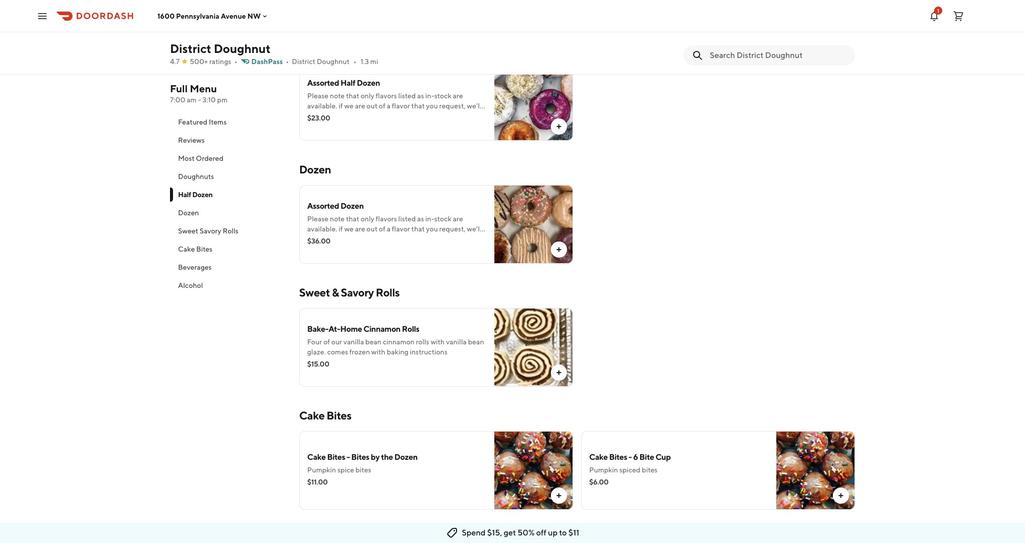 Task type: locate. For each thing, give the bounding box(es) containing it.
available.
[[307, 102, 337, 110], [307, 225, 337, 233]]

most ordered
[[178, 154, 224, 162]]

cake inside 'cake bites - 6 bite cup pumpkin spiced bites $6.00'
[[589, 453, 608, 462]]

sweet left "&"
[[299, 286, 330, 299]]

1 in- from the top
[[426, 92, 434, 100]]

mi
[[370, 58, 378, 66]]

1 out from the top
[[367, 102, 378, 110]]

1 horizontal spatial district
[[292, 58, 315, 66]]

1 vertical spatial our
[[332, 235, 343, 243]]

flavors
[[376, 92, 397, 100], [376, 215, 397, 223]]

flavors inside assorted half dozen please note that only flavors listed as in-stock are available. if we are out of a flavor that you request, we'll swap in our favorites allergen-friendly replacements
[[376, 92, 397, 100]]

in- inside assorted dozen please note that only flavors listed as in-stock are available. if we are out of a flavor that you request, we'll swap in our favorites allergen-friendly replacements
[[426, 215, 434, 223]]

request,
[[439, 102, 466, 110], [439, 225, 466, 233]]

2 favorites from the top
[[344, 235, 372, 243]]

rolls inside button
[[223, 227, 239, 235]]

by
[[371, 453, 380, 462]]

1 we'll from the top
[[467, 102, 482, 110]]

1 a from the top
[[387, 102, 391, 110]]

1 allergen- from the top
[[374, 112, 403, 120]]

add item to cart image
[[555, 246, 563, 254], [555, 492, 563, 500], [837, 492, 845, 500]]

we'll
[[467, 102, 482, 110], [467, 225, 482, 233]]

2 in from the top
[[325, 235, 331, 243]]

we inside assorted half dozen please note that only flavors listed as in-stock are available. if we are out of a flavor that you request, we'll swap in our favorites allergen-friendly replacements
[[344, 102, 354, 110]]

2 • from the left
[[286, 58, 289, 66]]

swap inside assorted half dozen please note that only flavors listed as in-stock are available. if we are out of a flavor that you request, we'll swap in our favorites allergen-friendly replacements
[[307, 112, 324, 120]]

1 we from the top
[[344, 102, 354, 110]]

assorted inside assorted dozen please note that only flavors listed as in-stock are available. if we are out of a flavor that you request, we'll swap in our favorites allergen-friendly replacements
[[307, 201, 339, 211]]

1 vertical spatial you
[[426, 225, 438, 233]]

pumpkin up $11.00
[[307, 466, 336, 474]]

0 vertical spatial assorted
[[307, 78, 339, 88]]

- inside cake bites - bites by the dozen pumpkin spice bites $11.00
[[347, 453, 350, 462]]

1 vertical spatial listed
[[398, 215, 416, 223]]

2 swap from the top
[[307, 235, 324, 243]]

doughnut left 1.3
[[317, 58, 350, 66]]

2 request, from the top
[[439, 225, 466, 233]]

0 horizontal spatial pumpkin
[[307, 466, 336, 474]]

0 vertical spatial if
[[339, 102, 343, 110]]

half down district doughnut • 1.3 mi
[[341, 78, 355, 88]]

bites
[[356, 466, 371, 474], [642, 466, 658, 474]]

1 note from the top
[[330, 92, 345, 100]]

1 vertical spatial in-
[[426, 215, 434, 223]]

1 horizontal spatial bites
[[642, 466, 658, 474]]

1 vertical spatial flavor
[[392, 225, 410, 233]]

1 horizontal spatial half
[[341, 78, 355, 88]]

2 assorted from the top
[[307, 201, 339, 211]]

with
[[431, 338, 445, 346], [371, 348, 385, 356]]

flavor inside assorted half dozen please note that only flavors listed as in-stock are available. if we are out of a flavor that you request, we'll swap in our favorites allergen-friendly replacements
[[392, 102, 410, 110]]

1 horizontal spatial •
[[286, 58, 289, 66]]

1 listed from the top
[[398, 92, 416, 100]]

bites down by
[[356, 466, 371, 474]]

1 horizontal spatial sweet
[[299, 286, 330, 299]]

0 vertical spatial district
[[170, 41, 211, 56]]

sweet
[[178, 227, 198, 235], [299, 286, 330, 299]]

replacements
[[429, 112, 472, 120], [429, 235, 472, 243]]

menu
[[190, 83, 217, 94]]

0 horizontal spatial savory
[[200, 227, 221, 235]]

0 vertical spatial savory
[[200, 227, 221, 235]]

2 allergen- from the top
[[374, 235, 403, 243]]

1 vertical spatial please
[[307, 215, 329, 223]]

assorted for assorted half dozen
[[307, 78, 339, 88]]

0 horizontal spatial bites
[[356, 466, 371, 474]]

swap
[[307, 112, 324, 120], [307, 235, 324, 243]]

beverages button
[[170, 258, 287, 277]]

assorted inside assorted half dozen please note that only flavors listed as in-stock are available. if we are out of a flavor that you request, we'll swap in our favorites allergen-friendly replacements
[[307, 78, 339, 88]]

savory right "&"
[[341, 286, 374, 299]]

cake inside cake bites - bites by the dozen pumpkin spice bites $11.00
[[307, 453, 326, 462]]

if inside assorted half dozen please note that only flavors listed as in-stock are available. if we are out of a flavor that you request, we'll swap in our favorites allergen-friendly replacements
[[339, 102, 343, 110]]

favorites inside assorted half dozen please note that only flavors listed as in-stock are available. if we are out of a flavor that you request, we'll swap in our favorites allergen-friendly replacements
[[344, 112, 372, 120]]

out inside assorted half dozen please note that only flavors listed as in-stock are available. if we are out of a flavor that you request, we'll swap in our favorites allergen-friendly replacements
[[367, 102, 378, 110]]

1 vertical spatial out
[[367, 225, 378, 233]]

assorted dozen please note that only flavors listed as in-stock are available. if we are out of a flavor that you request, we'll swap in our favorites allergen-friendly replacements
[[307, 201, 482, 243]]

sweet & savory rolls
[[299, 286, 400, 299]]

0 vertical spatial we
[[344, 102, 354, 110]]

1 vertical spatial friendly
[[403, 235, 427, 243]]

1 available. from the top
[[307, 102, 337, 110]]

2 horizontal spatial -
[[629, 453, 632, 462]]

1 horizontal spatial rolls
[[376, 286, 400, 299]]

doughnut up 'ratings'
[[214, 41, 271, 56]]

up
[[548, 528, 558, 538]]

1 swap from the top
[[307, 112, 324, 120]]

available. up the $36.00
[[307, 225, 337, 233]]

- right the am
[[198, 96, 201, 104]]

1 please from the top
[[307, 92, 329, 100]]

dozen inside assorted half dozen please note that only flavors listed as in-stock are available. if we are out of a flavor that you request, we'll swap in our favorites allergen-friendly replacements
[[357, 78, 380, 88]]

1 vertical spatial rolls
[[376, 286, 400, 299]]

1 flavors from the top
[[376, 92, 397, 100]]

1 add item to cart image from the top
[[555, 123, 563, 131]]

assorted half dozen image
[[495, 62, 573, 141]]

1 horizontal spatial doughnut
[[317, 58, 350, 66]]

2 replacements from the top
[[429, 235, 472, 243]]

- up 'spice'
[[347, 453, 350, 462]]

0 horizontal spatial half
[[178, 191, 191, 199]]

doughnut
[[214, 41, 271, 56], [317, 58, 350, 66]]

0 vertical spatial with
[[431, 338, 445, 346]]

1 as from the top
[[417, 92, 424, 100]]

2 flavors from the top
[[376, 215, 397, 223]]

500+
[[190, 58, 208, 66]]

Item Search search field
[[710, 50, 847, 61]]

a inside assorted dozen please note that only flavors listed as in-stock are available. if we are out of a flavor that you request, we'll swap in our favorites allergen-friendly replacements
[[387, 225, 391, 233]]

rolls down dozen button on the left of page
[[223, 227, 239, 235]]

2 please from the top
[[307, 215, 329, 223]]

1 flavor from the top
[[392, 102, 410, 110]]

0 vertical spatial you
[[426, 102, 438, 110]]

our inside assorted half dozen please note that only flavors listed as in-stock are available. if we are out of a flavor that you request, we'll swap in our favorites allergen-friendly replacements
[[332, 112, 343, 120]]

1 vertical spatial half
[[178, 191, 191, 199]]

friendly inside assorted dozen please note that only flavors listed as in-stock are available. if we are out of a flavor that you request, we'll swap in our favorites allergen-friendly replacements
[[403, 235, 427, 243]]

1 vertical spatial note
[[330, 215, 345, 223]]

•
[[234, 58, 237, 66], [286, 58, 289, 66], [354, 58, 357, 66]]

our inside bake-at-home cinnamon rolls four of our vanilla bean cinnamon rolls with vanilla bean glaze. comes frozen with baking instructions $15.00
[[331, 338, 342, 346]]

0 vertical spatial cake bites
[[178, 245, 212, 253]]

savory
[[200, 227, 221, 235], [341, 286, 374, 299]]

0 vertical spatial swap
[[307, 112, 324, 120]]

$6.00
[[589, 478, 609, 486]]

vanilla up the instructions
[[446, 338, 467, 346]]

cake bites - bites by the dozen image
[[495, 431, 573, 510]]

1600 pennsylvania avenue nw
[[157, 12, 261, 20]]

friendly
[[403, 112, 427, 120], [403, 235, 427, 243]]

0 vertical spatial in-
[[426, 92, 434, 100]]

swap inside assorted dozen please note that only flavors listed as in-stock are available. if we are out of a flavor that you request, we'll swap in our favorites allergen-friendly replacements
[[307, 235, 324, 243]]

please inside assorted half dozen please note that only flavors listed as in-stock are available. if we are out of a flavor that you request, we'll swap in our favorites allergen-friendly replacements
[[307, 92, 329, 100]]

0 vertical spatial allergen-
[[374, 112, 403, 120]]

with right frozen
[[371, 348, 385, 356]]

spiced
[[620, 466, 641, 474]]

1 vertical spatial in
[[325, 235, 331, 243]]

1 bites from the left
[[356, 466, 371, 474]]

0 vertical spatial in
[[325, 112, 331, 120]]

1 vertical spatial sweet
[[299, 286, 330, 299]]

note inside assorted half dozen please note that only flavors listed as in-stock are available. if we are out of a flavor that you request, we'll swap in our favorites allergen-friendly replacements
[[330, 92, 345, 100]]

district
[[170, 41, 211, 56], [292, 58, 315, 66]]

allergen- inside assorted dozen please note that only flavors listed as in-stock are available. if we are out of a flavor that you request, we'll swap in our favorites allergen-friendly replacements
[[374, 235, 403, 243]]

of
[[379, 102, 385, 110], [379, 225, 385, 233], [324, 338, 330, 346]]

am
[[187, 96, 197, 104]]

rolls
[[223, 227, 239, 235], [376, 286, 400, 299], [402, 324, 420, 334]]

bites down bite
[[642, 466, 658, 474]]

1 favorites from the top
[[344, 112, 372, 120]]

stock inside assorted half dozen please note that only flavors listed as in-stock are available. if we are out of a flavor that you request, we'll swap in our favorites allergen-friendly replacements
[[434, 92, 452, 100]]

bites inside 'cake bites - 6 bite cup pumpkin spiced bites $6.00'
[[642, 466, 658, 474]]

vanilla up frozen
[[344, 338, 364, 346]]

0 vertical spatial out
[[367, 102, 378, 110]]

0 vertical spatial replacements
[[429, 112, 472, 120]]

1 replacements from the top
[[429, 112, 472, 120]]

2 bites from the left
[[642, 466, 658, 474]]

as inside assorted dozen please note that only flavors listed as in-stock are available. if we are out of a flavor that you request, we'll swap in our favorites allergen-friendly replacements
[[417, 215, 424, 223]]

our right the $36.00
[[332, 235, 343, 243]]

sweet inside sweet savory rolls button
[[178, 227, 198, 235]]

our up 'comes'
[[331, 338, 342, 346]]

sweet savory rolls
[[178, 227, 239, 235]]

1 vertical spatial a
[[387, 225, 391, 233]]

2 we'll from the top
[[467, 225, 482, 233]]

1 vertical spatial allergen-
[[374, 235, 403, 243]]

district doughnut • 1.3 mi
[[292, 58, 378, 66]]

2 available. from the top
[[307, 225, 337, 233]]

2 flavor from the top
[[392, 225, 410, 233]]

0 vertical spatial as
[[417, 92, 424, 100]]

2 friendly from the top
[[403, 235, 427, 243]]

listed inside assorted half dozen please note that only flavors listed as in-stock are available. if we are out of a flavor that you request, we'll swap in our favorites allergen-friendly replacements
[[398, 92, 416, 100]]

add item to cart image
[[555, 123, 563, 131], [555, 369, 563, 377]]

district for district doughnut
[[170, 41, 211, 56]]

1 you from the top
[[426, 102, 438, 110]]

2 horizontal spatial •
[[354, 58, 357, 66]]

1 • from the left
[[234, 58, 237, 66]]

0 vertical spatial please
[[307, 92, 329, 100]]

cake bites - 6 bite cup pumpkin spiced bites $6.00
[[589, 453, 671, 486]]

please
[[307, 92, 329, 100], [307, 215, 329, 223]]

2 vertical spatial of
[[324, 338, 330, 346]]

0 vertical spatial favorites
[[344, 112, 372, 120]]

0 vertical spatial doughnut
[[214, 41, 271, 56]]

notification bell image
[[928, 10, 941, 22]]

in-
[[426, 92, 434, 100], [426, 215, 434, 223]]

2 a from the top
[[387, 225, 391, 233]]

1 horizontal spatial pumpkin
[[589, 466, 618, 474]]

2 stock from the top
[[434, 215, 452, 223]]

2 vertical spatial our
[[331, 338, 342, 346]]

-
[[198, 96, 201, 104], [347, 453, 350, 462], [629, 453, 632, 462]]

cake inside button
[[178, 245, 195, 253]]

0 vertical spatial our
[[332, 112, 343, 120]]

bites inside cake bites - bites by the dozen pumpkin spice bites $11.00
[[356, 466, 371, 474]]

with up the instructions
[[431, 338, 445, 346]]

baking
[[387, 348, 409, 356]]

0 vertical spatial we'll
[[467, 102, 482, 110]]

0 vertical spatial flavors
[[376, 92, 397, 100]]

note up the $36.00
[[330, 215, 345, 223]]

1 vertical spatial we
[[344, 225, 354, 233]]

bake-
[[307, 324, 329, 334]]

1 vertical spatial savory
[[341, 286, 374, 299]]

1 horizontal spatial vanilla
[[446, 338, 467, 346]]

0 vertical spatial half
[[341, 78, 355, 88]]

listed
[[398, 92, 416, 100], [398, 215, 416, 223]]

ratings
[[209, 58, 231, 66]]

our
[[332, 112, 343, 120], [332, 235, 343, 243], [331, 338, 342, 346]]

if
[[339, 102, 343, 110], [339, 225, 343, 233]]

1 vertical spatial as
[[417, 215, 424, 223]]

2 in- from the top
[[426, 215, 434, 223]]

our right $23.00
[[332, 112, 343, 120]]

1 vertical spatial flavors
[[376, 215, 397, 223]]

pumpkin inside 'cake bites - 6 bite cup pumpkin spiced bites $6.00'
[[589, 466, 618, 474]]

1 horizontal spatial -
[[347, 453, 350, 462]]

- inside 'cake bites - 6 bite cup pumpkin spiced bites $6.00'
[[629, 453, 632, 462]]

1 stock from the top
[[434, 92, 452, 100]]

bites
[[196, 245, 212, 253], [327, 409, 351, 422], [327, 453, 345, 462], [351, 453, 369, 462], [609, 453, 627, 462]]

pumpkin
[[307, 466, 336, 474], [589, 466, 618, 474]]

1
[[938, 7, 940, 13]]

$23.00
[[307, 114, 330, 122]]

2 note from the top
[[330, 215, 345, 223]]

favorites
[[344, 112, 372, 120], [344, 235, 372, 243]]

- left 6
[[629, 453, 632, 462]]

• left 1.3
[[354, 58, 357, 66]]

only inside assorted half dozen please note that only flavors listed as in-stock are available. if we are out of a flavor that you request, we'll swap in our favorites allergen-friendly replacements
[[361, 92, 374, 100]]

1 vertical spatial request,
[[439, 225, 466, 233]]

0 horizontal spatial •
[[234, 58, 237, 66]]

please inside assorted dozen please note that only flavors listed as in-stock are available. if we are out of a flavor that you request, we'll swap in our favorites allergen-friendly replacements
[[307, 215, 329, 223]]

2 listed from the top
[[398, 215, 416, 223]]

&
[[332, 286, 339, 299]]

dozen inside assorted dozen please note that only flavors listed as in-stock are available. if we are out of a flavor that you request, we'll swap in our favorites allergen-friendly replacements
[[341, 201, 364, 211]]

0 vertical spatial only
[[361, 92, 374, 100]]

pumpkin up $6.00
[[589, 466, 618, 474]]

of inside assorted dozen please note that only flavors listed as in-stock are available. if we are out of a flavor that you request, we'll swap in our favorites allergen-friendly replacements
[[379, 225, 385, 233]]

available. inside assorted dozen please note that only flavors listed as in-stock are available. if we are out of a flavor that you request, we'll swap in our favorites allergen-friendly replacements
[[307, 225, 337, 233]]

2 add item to cart image from the top
[[555, 369, 563, 377]]

favorites right $23.00
[[344, 112, 372, 120]]

0 vertical spatial note
[[330, 92, 345, 100]]

2 we from the top
[[344, 225, 354, 233]]

1 vertical spatial if
[[339, 225, 343, 233]]

0 items, open order cart image
[[953, 10, 965, 22]]

get
[[504, 528, 516, 538]]

assorted down district doughnut • 1.3 mi
[[307, 78, 339, 88]]

0 vertical spatial friendly
[[403, 112, 427, 120]]

cake bites - bites by the dozen pumpkin spice bites $11.00
[[307, 453, 418, 486]]

to
[[559, 528, 567, 538]]

assorted up the $36.00
[[307, 201, 339, 211]]

request, inside assorted dozen please note that only flavors listed as in-stock are available. if we are out of a flavor that you request, we'll swap in our favorites allergen-friendly replacements
[[439, 225, 466, 233]]

2 bean from the left
[[468, 338, 484, 346]]

2 as from the top
[[417, 215, 424, 223]]

0 horizontal spatial -
[[198, 96, 201, 104]]

0 vertical spatial a
[[387, 102, 391, 110]]

bean
[[366, 338, 382, 346], [468, 338, 484, 346]]

- for cake bites - 6 bite cup
[[629, 453, 632, 462]]

assorted half dozen please note that only flavors listed as in-stock are available. if we are out of a flavor that you request, we'll swap in our favorites allergen-friendly replacements
[[307, 78, 482, 120]]

2 you from the top
[[426, 225, 438, 233]]

district up 500+
[[170, 41, 211, 56]]

1 vertical spatial swap
[[307, 235, 324, 243]]

0 horizontal spatial cake bites
[[178, 245, 212, 253]]

0 vertical spatial stock
[[434, 92, 452, 100]]

0 vertical spatial sweet
[[178, 227, 198, 235]]

note up $23.00
[[330, 92, 345, 100]]

please up the $36.00
[[307, 215, 329, 223]]

district right dashpass •
[[292, 58, 315, 66]]

featured
[[178, 118, 207, 126]]

2 only from the top
[[361, 215, 374, 223]]

vanilla
[[344, 338, 364, 346], [446, 338, 467, 346]]

2 out from the top
[[367, 225, 378, 233]]

half down the doughnuts on the left of page
[[178, 191, 191, 199]]

1 if from the top
[[339, 102, 343, 110]]

available. inside assorted half dozen please note that only flavors listed as in-stock are available. if we are out of a flavor that you request, we'll swap in our favorites allergen-friendly replacements
[[307, 102, 337, 110]]

savory up cake bites button
[[200, 227, 221, 235]]

1 vertical spatial replacements
[[429, 235, 472, 243]]

you inside assorted half dozen please note that only flavors listed as in-stock are available. if we are out of a flavor that you request, we'll swap in our favorites allergen-friendly replacements
[[426, 102, 438, 110]]

full
[[170, 83, 188, 94]]

rolls up rolls
[[402, 324, 420, 334]]

out
[[367, 102, 378, 110], [367, 225, 378, 233]]

0 vertical spatial add item to cart image
[[555, 123, 563, 131]]

1 vertical spatial with
[[371, 348, 385, 356]]

sweet up 'beverages' at the top of page
[[178, 227, 198, 235]]

$11.00
[[307, 478, 328, 486]]

assorted dozen image
[[495, 185, 573, 264]]

1 vertical spatial of
[[379, 225, 385, 233]]

2 pumpkin from the left
[[589, 466, 618, 474]]

2 horizontal spatial rolls
[[402, 324, 420, 334]]

1 horizontal spatial bean
[[468, 338, 484, 346]]

rolls up cinnamon at the bottom of page
[[376, 286, 400, 299]]

0 vertical spatial available.
[[307, 102, 337, 110]]

1 assorted from the top
[[307, 78, 339, 88]]

we
[[344, 102, 354, 110], [344, 225, 354, 233]]

• right dashpass
[[286, 58, 289, 66]]

cake bites - 6 bite cup image
[[777, 431, 855, 510]]

1 request, from the top
[[439, 102, 466, 110]]

add item to cart image for cake bites - bites by the dozen
[[555, 492, 563, 500]]

only
[[361, 92, 374, 100], [361, 215, 374, 223]]

we'll inside assorted dozen please note that only flavors listed as in-stock are available. if we are out of a flavor that you request, we'll swap in our favorites allergen-friendly replacements
[[467, 225, 482, 233]]

0 horizontal spatial bean
[[366, 338, 382, 346]]

district for district doughnut • 1.3 mi
[[292, 58, 315, 66]]

1 vertical spatial cake bites
[[299, 409, 351, 422]]

0 vertical spatial of
[[379, 102, 385, 110]]

favorites right the $36.00
[[344, 235, 372, 243]]

0 vertical spatial listed
[[398, 92, 416, 100]]

spend $15, get 50% off up to $11
[[462, 528, 580, 538]]

note
[[330, 92, 345, 100], [330, 215, 345, 223]]

add item to cart image for assorted half dozen
[[555, 123, 563, 131]]

stock
[[434, 92, 452, 100], [434, 215, 452, 223]]

bake-at-home cinnamon rolls image
[[495, 308, 573, 387]]

1 pumpkin from the left
[[307, 466, 336, 474]]

0 horizontal spatial vanilla
[[344, 338, 364, 346]]

a
[[387, 102, 391, 110], [387, 225, 391, 233]]

• right 'ratings'
[[234, 58, 237, 66]]

allergen- inside assorted half dozen please note that only flavors listed as in-stock are available. if we are out of a flavor that you request, we'll swap in our favorites allergen-friendly replacements
[[374, 112, 403, 120]]

allergen-
[[374, 112, 403, 120], [374, 235, 403, 243]]

1 vertical spatial district
[[292, 58, 315, 66]]

pm
[[217, 96, 228, 104]]

replacements inside assorted dozen please note that only flavors listed as in-stock are available. if we are out of a flavor that you request, we'll swap in our favorites allergen-friendly replacements
[[429, 235, 472, 243]]

1 vertical spatial available.
[[307, 225, 337, 233]]

1 vertical spatial doughnut
[[317, 58, 350, 66]]

district doughnut
[[170, 41, 271, 56]]

1 only from the top
[[361, 92, 374, 100]]

0 horizontal spatial rolls
[[223, 227, 239, 235]]

replacements inside assorted half dozen please note that only flavors listed as in-stock are available. if we are out of a flavor that you request, we'll swap in our favorites allergen-friendly replacements
[[429, 112, 472, 120]]

1 in from the top
[[325, 112, 331, 120]]

0 horizontal spatial with
[[371, 348, 385, 356]]

dozen
[[357, 78, 380, 88], [299, 163, 331, 176], [192, 191, 213, 199], [341, 201, 364, 211], [178, 209, 199, 217], [394, 453, 418, 462]]

1 horizontal spatial cake bites
[[299, 409, 351, 422]]

assorted for assorted dozen
[[307, 201, 339, 211]]

as
[[417, 92, 424, 100], [417, 215, 424, 223]]

0 horizontal spatial sweet
[[178, 227, 198, 235]]

available. up $23.00
[[307, 102, 337, 110]]

reviews
[[178, 136, 205, 144]]

1 vertical spatial only
[[361, 215, 374, 223]]

0 vertical spatial rolls
[[223, 227, 239, 235]]

2 if from the top
[[339, 225, 343, 233]]

500+ ratings •
[[190, 58, 237, 66]]

0 vertical spatial request,
[[439, 102, 466, 110]]

reviews button
[[170, 131, 287, 149]]

2 vertical spatial rolls
[[402, 324, 420, 334]]

0 horizontal spatial doughnut
[[214, 41, 271, 56]]

0 vertical spatial flavor
[[392, 102, 410, 110]]

flavor inside assorted dozen please note that only flavors listed as in-stock are available. if we are out of a flavor that you request, we'll swap in our favorites allergen-friendly replacements
[[392, 225, 410, 233]]

1 vertical spatial favorites
[[344, 235, 372, 243]]

please up $23.00
[[307, 92, 329, 100]]

1 friendly from the top
[[403, 112, 427, 120]]

3 • from the left
[[354, 58, 357, 66]]

are
[[453, 92, 463, 100], [355, 102, 365, 110], [453, 215, 463, 223], [355, 225, 365, 233]]

1 horizontal spatial savory
[[341, 286, 374, 299]]

1 vertical spatial stock
[[434, 215, 452, 223]]

add item to cart image for cake bites - 6 bite cup
[[837, 492, 845, 500]]



Task type: vqa. For each thing, say whether or not it's contained in the screenshot.
Pennsylvania
yes



Task type: describe. For each thing, give the bounding box(es) containing it.
rolls
[[416, 338, 429, 346]]

1.3
[[361, 58, 369, 66]]

avenue
[[221, 12, 246, 20]]

most ordered button
[[170, 149, 287, 168]]

sweet for sweet & savory rolls
[[299, 286, 330, 299]]

cake bites inside button
[[178, 245, 212, 253]]

open menu image
[[36, 10, 48, 22]]

home
[[340, 324, 362, 334]]

the
[[381, 453, 393, 462]]

cake bites button
[[170, 240, 287, 258]]

• for 500+ ratings •
[[234, 58, 237, 66]]

1 bean from the left
[[366, 338, 382, 346]]

bake-at-home cinnamon rolls four of our vanilla bean cinnamon rolls with vanilla bean glaze. comes frozen with baking instructions $15.00
[[307, 324, 484, 368]]

stock inside assorted dozen please note that only flavors listed as in-stock are available. if we are out of a flavor that you request, we'll swap in our favorites allergen-friendly replacements
[[434, 215, 452, 223]]

flavors inside assorted dozen please note that only flavors listed as in-stock are available. if we are out of a flavor that you request, we'll swap in our favorites allergen-friendly replacements
[[376, 215, 397, 223]]

$15,
[[487, 528, 502, 538]]

alcohol
[[178, 282, 203, 290]]

glaze.
[[307, 348, 326, 356]]

sweet for sweet savory rolls
[[178, 227, 198, 235]]

bite
[[640, 453, 654, 462]]

comes
[[327, 348, 348, 356]]

at-
[[329, 324, 340, 334]]

in inside assorted half dozen please note that only flavors listed as in-stock are available. if we are out of a flavor that you request, we'll swap in our favorites allergen-friendly replacements
[[325, 112, 331, 120]]

• for district doughnut • 1.3 mi
[[354, 58, 357, 66]]

doughnut for district doughnut • 1.3 mi
[[317, 58, 350, 66]]

1600
[[157, 12, 175, 20]]

out inside assorted dozen please note that only flavors listed as in-stock are available. if we are out of a flavor that you request, we'll swap in our favorites allergen-friendly replacements
[[367, 225, 378, 233]]

doughnut for district doughnut
[[214, 41, 271, 56]]

if inside assorted dozen please note that only flavors listed as in-stock are available. if we are out of a flavor that you request, we'll swap in our favorites allergen-friendly replacements
[[339, 225, 343, 233]]

in- inside assorted half dozen please note that only flavors listed as in-stock are available. if we are out of a flavor that you request, we'll swap in our favorites allergen-friendly replacements
[[426, 92, 434, 100]]

- inside full menu 7:00 am - 3:10 pm
[[198, 96, 201, 104]]

dozen inside cake bites - bites by the dozen pumpkin spice bites $11.00
[[394, 453, 418, 462]]

featured items
[[178, 118, 227, 126]]

spend
[[462, 528, 486, 538]]

a inside assorted half dozen please note that only flavors listed as in-stock are available. if we are out of a flavor that you request, we'll swap in our favorites allergen-friendly replacements
[[387, 102, 391, 110]]

savory inside button
[[200, 227, 221, 235]]

you inside assorted dozen please note that only flavors listed as in-stock are available. if we are out of a flavor that you request, we'll swap in our favorites allergen-friendly replacements
[[426, 225, 438, 233]]

2 vanilla from the left
[[446, 338, 467, 346]]

beverages
[[178, 263, 212, 271]]

spice
[[338, 466, 354, 474]]

bites inside 'cake bites - 6 bite cup pumpkin spiced bites $6.00'
[[609, 453, 627, 462]]

featured items button
[[170, 113, 287, 131]]

only inside assorted dozen please note that only flavors listed as in-stock are available. if we are out of a flavor that you request, we'll swap in our favorites allergen-friendly replacements
[[361, 215, 374, 223]]

friendly inside assorted half dozen please note that only flavors listed as in-stock are available. if we are out of a flavor that you request, we'll swap in our favorites allergen-friendly replacements
[[403, 112, 427, 120]]

1 horizontal spatial with
[[431, 338, 445, 346]]

most
[[178, 154, 195, 162]]

as inside assorted half dozen please note that only flavors listed as in-stock are available. if we are out of a flavor that you request, we'll swap in our favorites allergen-friendly replacements
[[417, 92, 424, 100]]

rolls inside bake-at-home cinnamon rolls four of our vanilla bean cinnamon rolls with vanilla bean glaze. comes frozen with baking instructions $15.00
[[402, 324, 420, 334]]

nw
[[247, 12, 261, 20]]

instructions
[[410, 348, 448, 356]]

6
[[633, 453, 638, 462]]

add item to cart image for assorted dozen
[[555, 246, 563, 254]]

$11
[[569, 528, 580, 538]]

in inside assorted dozen please note that only flavors listed as in-stock are available. if we are out of a flavor that you request, we'll swap in our favorites allergen-friendly replacements
[[325, 235, 331, 243]]

of inside bake-at-home cinnamon rolls four of our vanilla bean cinnamon rolls with vanilla bean glaze. comes frozen with baking instructions $15.00
[[324, 338, 330, 346]]

- for cake bites - bites by the dozen
[[347, 453, 350, 462]]

pennsylvania
[[176, 12, 219, 20]]

listed inside assorted dozen please note that only flavors listed as in-stock are available. if we are out of a flavor that you request, we'll swap in our favorites allergen-friendly replacements
[[398, 215, 416, 223]]

add item to cart image for bake-at-home cinnamon rolls
[[555, 369, 563, 377]]

cinnamon
[[383, 338, 415, 346]]

cup
[[656, 453, 671, 462]]

items
[[209, 118, 227, 126]]

we inside assorted dozen please note that only flavors listed as in-stock are available. if we are out of a flavor that you request, we'll swap in our favorites allergen-friendly replacements
[[344, 225, 354, 233]]

our inside assorted dozen please note that only flavors listed as in-stock are available. if we are out of a flavor that you request, we'll swap in our favorites allergen-friendly replacements
[[332, 235, 343, 243]]

4.7
[[170, 58, 180, 66]]

sweet savory rolls button
[[170, 222, 287, 240]]

alcohol button
[[170, 277, 287, 295]]

$15.00
[[307, 360, 329, 368]]

we'll inside assorted half dozen please note that only flavors listed as in-stock are available. if we are out of a flavor that you request, we'll swap in our favorites allergen-friendly replacements
[[467, 102, 482, 110]]

doughnuts
[[178, 173, 214, 181]]

dashpass •
[[251, 58, 289, 66]]

doughnuts button
[[170, 168, 287, 186]]

dozen inside button
[[178, 209, 199, 217]]

bites inside button
[[196, 245, 212, 253]]

request, inside assorted half dozen please note that only flavors listed as in-stock are available. if we are out of a flavor that you request, we'll swap in our favorites allergen-friendly replacements
[[439, 102, 466, 110]]

frozen
[[350, 348, 370, 356]]

pumpkin inside cake bites - bites by the dozen pumpkin spice bites $11.00
[[307, 466, 336, 474]]

7:00
[[170, 96, 185, 104]]

ordered
[[196, 154, 224, 162]]

50%
[[518, 528, 535, 538]]

note inside assorted dozen please note that only flavors listed as in-stock are available. if we are out of a flavor that you request, we'll swap in our favorites allergen-friendly replacements
[[330, 215, 345, 223]]

four
[[307, 338, 322, 346]]

dozen button
[[170, 204, 287, 222]]

$36.00
[[307, 237, 331, 245]]

of inside assorted half dozen please note that only flavors listed as in-stock are available. if we are out of a flavor that you request, we'll swap in our favorites allergen-friendly replacements
[[379, 102, 385, 110]]

full menu 7:00 am - 3:10 pm
[[170, 83, 228, 104]]

cinnamon
[[364, 324, 401, 334]]

1600 pennsylvania avenue nw button
[[157, 12, 269, 20]]

off
[[536, 528, 547, 538]]

dashpass
[[251, 58, 283, 66]]

favorites inside assorted dozen please note that only flavors listed as in-stock are available. if we are out of a flavor that you request, we'll swap in our favorites allergen-friendly replacements
[[344, 235, 372, 243]]

half inside assorted half dozen please note that only flavors listed as in-stock are available. if we are out of a flavor that you request, we'll swap in our favorites allergen-friendly replacements
[[341, 78, 355, 88]]

half dozen
[[178, 191, 213, 199]]

3:10
[[202, 96, 216, 104]]

1 vanilla from the left
[[344, 338, 364, 346]]



